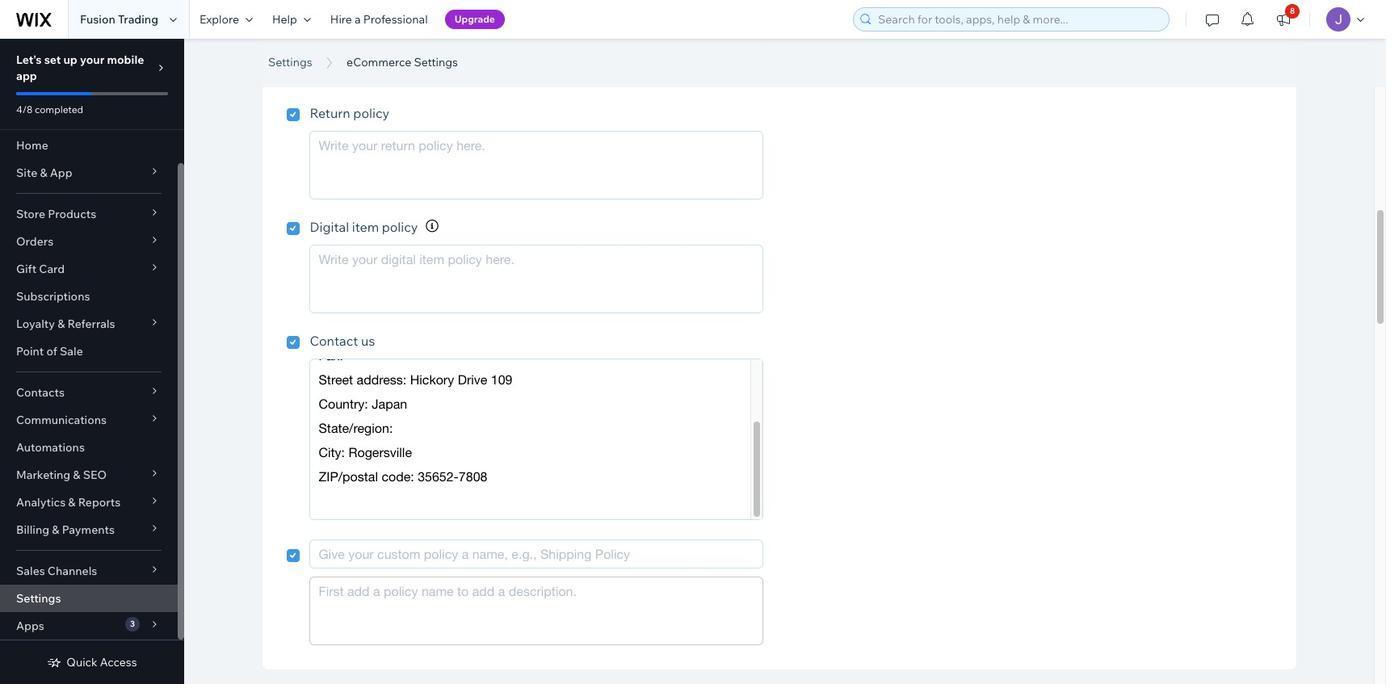 Task type: locate. For each thing, give the bounding box(es) containing it.
None text field
[[310, 359, 763, 520]]

card
[[39, 262, 65, 276]]

quick access button
[[47, 655, 137, 670]]

explore
[[200, 12, 239, 27]]

1 vertical spatial settings link
[[0, 585, 178, 612]]

policy right return
[[353, 105, 389, 121]]

up
[[63, 53, 77, 67]]

orders
[[16, 234, 53, 249]]

app
[[16, 69, 37, 83]]

gift card
[[16, 262, 65, 276]]

gift
[[16, 262, 36, 276]]

orders button
[[0, 228, 178, 255]]

Write your privacy policy here. text field
[[310, 17, 763, 86]]

point
[[16, 344, 44, 359]]

return policy
[[310, 105, 389, 121]]

site & app
[[16, 166, 72, 180]]

8
[[1290, 6, 1295, 16]]

automations
[[16, 440, 85, 455]]

ecommerce settings
[[268, 35, 561, 71], [347, 55, 458, 69]]

&
[[40, 166, 47, 180], [57, 317, 65, 331], [73, 468, 80, 482], [68, 495, 76, 510], [52, 523, 59, 537]]

policy left info tooltip icon
[[382, 219, 418, 235]]

return
[[310, 105, 350, 121]]

contact us
[[310, 333, 375, 349]]

& right billing
[[52, 523, 59, 537]]

home link
[[0, 132, 178, 159]]

settings link down help button
[[260, 54, 320, 70]]

contact
[[310, 333, 358, 349]]

& left seo at the bottom of the page
[[73, 468, 80, 482]]

Search for tools, apps, help & more... field
[[873, 8, 1164, 31]]

settings link down channels
[[0, 585, 178, 612]]

0 vertical spatial settings link
[[260, 54, 320, 70]]

hire a professional link
[[321, 0, 438, 39]]

& for site
[[40, 166, 47, 180]]

sale
[[60, 344, 83, 359]]

ecommerce
[[268, 35, 436, 71], [347, 55, 411, 69]]

help button
[[263, 0, 321, 39]]

& left reports
[[68, 495, 76, 510]]

digital item policy
[[310, 219, 418, 235]]

loyalty & referrals
[[16, 317, 115, 331]]

0 vertical spatial policy
[[353, 105, 389, 121]]

mobile
[[107, 53, 144, 67]]

4/8 completed
[[16, 103, 83, 116]]

sales
[[16, 564, 45, 578]]

digital
[[310, 219, 349, 235]]

point of sale
[[16, 344, 83, 359]]

4/8
[[16, 103, 33, 116]]

marketing & seo button
[[0, 461, 178, 489]]

analytics & reports button
[[0, 489, 178, 516]]

settings
[[443, 35, 561, 71], [268, 55, 312, 69], [414, 55, 458, 69], [16, 591, 61, 606]]

billing
[[16, 523, 49, 537]]

loyalty & referrals button
[[0, 310, 178, 338]]

site
[[16, 166, 37, 180]]

policy
[[353, 105, 389, 121], [382, 219, 418, 235]]

1 horizontal spatial settings link
[[260, 54, 320, 70]]

& right site
[[40, 166, 47, 180]]

& right 'loyalty'
[[57, 317, 65, 331]]

settings link
[[260, 54, 320, 70], [0, 585, 178, 612]]

Write your digital item policy here. text field
[[310, 245, 763, 314]]

store products
[[16, 207, 96, 221]]

settings inside sidebar element
[[16, 591, 61, 606]]

Write your return policy here. text field
[[310, 131, 763, 200]]

home
[[16, 138, 48, 153]]

ecommerce down a
[[268, 35, 436, 71]]

hire a professional
[[330, 12, 428, 27]]

a
[[355, 12, 361, 27]]

ecommerce down hire a professional link
[[347, 55, 411, 69]]

First add a policy name to add a description. text field
[[310, 577, 763, 646]]



Task type: describe. For each thing, give the bounding box(es) containing it.
professional
[[363, 12, 428, 27]]

analytics & reports
[[16, 495, 121, 510]]

seo
[[83, 468, 107, 482]]

analytics
[[16, 495, 66, 510]]

access
[[100, 655, 137, 670]]

contacts button
[[0, 379, 178, 406]]

fusion trading
[[80, 12, 158, 27]]

app
[[50, 166, 72, 180]]

products
[[48, 207, 96, 221]]

marketing
[[16, 468, 70, 482]]

upgrade
[[455, 13, 495, 25]]

your
[[80, 53, 104, 67]]

3
[[130, 619, 135, 629]]

reports
[[78, 495, 121, 510]]

let's
[[16, 53, 42, 67]]

8 button
[[1266, 0, 1301, 39]]

communications
[[16, 413, 107, 427]]

& for analytics
[[68, 495, 76, 510]]

trading
[[118, 12, 158, 27]]

fusion
[[80, 12, 115, 27]]

store
[[16, 207, 45, 221]]

hire
[[330, 12, 352, 27]]

subscriptions link
[[0, 283, 178, 310]]

marketing & seo
[[16, 468, 107, 482]]

site & app button
[[0, 159, 178, 187]]

info tooltip image
[[426, 220, 439, 233]]

point of sale link
[[0, 338, 178, 365]]

& for loyalty
[[57, 317, 65, 331]]

subscriptions
[[16, 289, 90, 304]]

quick access
[[67, 655, 137, 670]]

of
[[46, 344, 57, 359]]

payments
[[62, 523, 115, 537]]

set
[[44, 53, 61, 67]]

upgrade button
[[445, 10, 505, 29]]

gift card button
[[0, 255, 178, 283]]

apps
[[16, 619, 44, 633]]

communications button
[[0, 406, 178, 434]]

item
[[352, 219, 379, 235]]

contacts
[[16, 385, 65, 400]]

loyalty
[[16, 317, 55, 331]]

completed
[[35, 103, 83, 116]]

let's set up your mobile app
[[16, 53, 144, 83]]

store products button
[[0, 200, 178, 228]]

referrals
[[67, 317, 115, 331]]

quick
[[67, 655, 97, 670]]

billing & payments
[[16, 523, 115, 537]]

& for marketing
[[73, 468, 80, 482]]

channels
[[48, 564, 97, 578]]

help
[[272, 12, 297, 27]]

sales channels button
[[0, 557, 178, 585]]

& for billing
[[52, 523, 59, 537]]

us
[[361, 333, 375, 349]]

sales channels
[[16, 564, 97, 578]]

sidebar element
[[0, 39, 184, 684]]

automations link
[[0, 434, 178, 461]]

Give your custom policy a name, e.g., Shipping Policy text field
[[310, 540, 763, 569]]

billing & payments button
[[0, 516, 178, 544]]

1 vertical spatial policy
[[382, 219, 418, 235]]

0 horizontal spatial settings link
[[0, 585, 178, 612]]



Task type: vqa. For each thing, say whether or not it's contained in the screenshot.
Payments
yes



